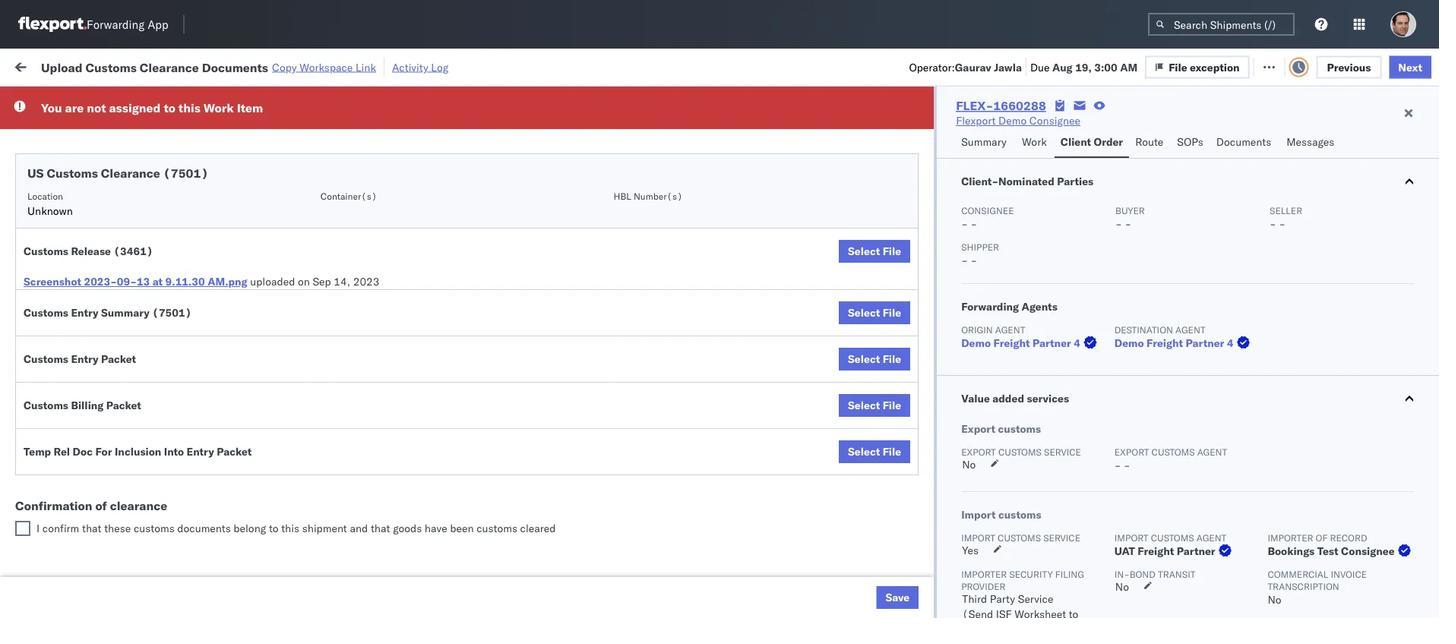 Task type: describe. For each thing, give the bounding box(es) containing it.
demu1232567 down in-
[[1061, 586, 1138, 599]]

select file button for customs billing packet
[[839, 395, 911, 417]]

next
[[1399, 60, 1423, 74]]

est, up 3:00 pm est, feb 20, 2023 on the top left
[[301, 185, 324, 198]]

mode
[[488, 124, 511, 136]]

commercial
[[1268, 569, 1329, 580]]

pickup up "confirm delivery"
[[77, 352, 109, 365]]

work inside button
[[1022, 135, 1047, 149]]

client-nominated parties
[[962, 175, 1094, 188]]

select file for temp rel doc for inclusion into entry packet
[[848, 445, 902, 459]]

from up these
[[118, 485, 141, 499]]

consignee - -
[[962, 205, 1015, 231]]

187 on track
[[356, 59, 418, 72]]

link
[[356, 60, 376, 74]]

0 vertical spatial 3:00
[[1095, 60, 1118, 74]]

i
[[36, 522, 40, 536]]

batch action
[[1355, 59, 1421, 72]]

customs inside upload customs clearance documents link
[[72, 218, 115, 231]]

25, for 3:00 am est, feb 25, 2023
[[349, 386, 365, 399]]

work,
[[159, 94, 184, 106]]

schedule pickup from los angeles, ca link for 1st schedule pickup from los angeles, ca button from the bottom
[[35, 518, 222, 533]]

demu1232567 down --
[[1061, 519, 1138, 533]]

--
[[1087, 486, 1100, 499]]

7 schedule from the top
[[35, 485, 80, 499]]

feb left 21,
[[333, 285, 352, 299]]

1 2001714 from the top
[[912, 152, 959, 165]]

feb down deadline "button"
[[327, 152, 345, 165]]

3 bicu1234565, from the top
[[983, 553, 1058, 566]]

confirm for 2nd confirm pickup from los angeles, ca button
[[35, 352, 74, 365]]

1 honeywell - test account from the left
[[592, 285, 717, 299]]

2:59 am est, feb 28, 2023
[[256, 453, 394, 466]]

3 flex-1911466 from the top
[[880, 553, 959, 566]]

import customs agent
[[1115, 533, 1227, 544]]

2 schedule delivery appointment button from the top
[[35, 184, 187, 200]]

187
[[356, 59, 376, 72]]

0 horizontal spatial bookings
[[592, 386, 636, 399]]

gaurav
[[956, 60, 992, 74]]

6 schedule from the top
[[35, 452, 80, 465]]

id
[[875, 124, 884, 136]]

3 schedule from the top
[[35, 184, 80, 198]]

1 confirm pickup from los angeles, ca button from the top
[[35, 317, 216, 334]]

customs up "confirm delivery"
[[24, 353, 68, 366]]

customs right been
[[477, 522, 518, 536]]

confirm pickup from los angeles, ca for second confirm pickup from los angeles, ca link
[[35, 352, 216, 365]]

2 3:30 pm est, feb 17, 2023 from the top
[[256, 185, 394, 198]]

integration for 3:30 pm est, feb 17, 2023
[[696, 152, 748, 165]]

0 vertical spatial upload
[[41, 59, 82, 75]]

ocean for honeywell - test account
[[488, 285, 519, 299]]

buyer - -
[[1116, 205, 1146, 231]]

container numbers button
[[975, 115, 1064, 142]]

flex-1977428 for schedule pickup from los angeles, ca
[[880, 252, 959, 265]]

customs down "confirm delivery"
[[24, 399, 68, 412]]

2023 right 14,
[[353, 275, 380, 289]]

select file for customs entry summary (7501)
[[848, 306, 902, 320]]

partner down import customs agent
[[1177, 545, 1216, 558]]

customs up screenshot
[[24, 245, 68, 258]]

air for 3:30 pm est, feb 17, 2023
[[488, 152, 502, 165]]

location unknown
[[27, 190, 73, 218]]

schedule delivery appointment link for 2:59 am est, feb 17, 2023
[[35, 117, 187, 132]]

flex-1919147
[[880, 453, 959, 466]]

confirm for the confirm delivery button
[[35, 385, 74, 398]]

1911408 for confirm pickup from los angeles, ca
[[912, 319, 959, 332]]

3 schedule pickup from los angeles, ca button from the top
[[35, 518, 222, 535]]

los down inclusion
[[143, 485, 160, 499]]

4 schedule from the top
[[35, 251, 80, 265]]

customs up 'status'
[[85, 59, 137, 75]]

customs up location
[[47, 166, 98, 181]]

record
[[1331, 533, 1368, 544]]

no inside commercial invoice transcription no
[[1268, 594, 1282, 607]]

transcription
[[1268, 581, 1340, 593]]

select file button for customs entry packet
[[839, 348, 911, 371]]

delivery up temp rel doc for inclusion into entry packet
[[113, 419, 152, 432]]

customs for export customs agent - -
[[1152, 447, 1196, 458]]

confirm for second confirm pickup from los angeles, ca button from the bottom
[[35, 318, 74, 331]]

1 honeywell from the left
[[592, 285, 642, 299]]

otter products, llc
[[696, 118, 791, 132]]

message
[[204, 59, 246, 72]]

demu1232567 up in-
[[1061, 553, 1138, 566]]

1 3:30 pm est, feb 17, 2023 from the top
[[256, 152, 394, 165]]

1 horizontal spatial at
[[308, 59, 318, 72]]

save button
[[877, 587, 919, 610]]

4 1911466 from the top
[[912, 587, 959, 600]]

0 vertical spatial to
[[164, 100, 176, 116]]

1 schedule from the top
[[35, 117, 80, 131]]

2023 for "schedule pickup from los angeles international airport" link
[[367, 152, 394, 165]]

pm for upload customs clearance documents
[[282, 219, 299, 232]]

demu1232567 down forwarding agents
[[983, 319, 1060, 332]]

confirmation of clearance
[[15, 499, 167, 514]]

agent right the destination
[[1176, 324, 1206, 336]]

test 20 wi team assignment
[[1287, 553, 1419, 566]]

1988285
[[912, 118, 959, 132]]

feb down snoozed : no
[[328, 118, 346, 132]]

resize handle column header for consignee
[[829, 118, 848, 619]]

schedule pickup from los angeles, ca for maeu1234567's schedule pickup from los angeles, ca button
[[35, 251, 222, 265]]

nominated
[[999, 175, 1055, 188]]

est, for "schedule pickup from los angeles international airport" link
[[301, 152, 324, 165]]

import customs service
[[962, 533, 1081, 544]]

filing
[[1056, 569, 1085, 580]]

schedule pickup from los angeles international airport
[[35, 143, 202, 172]]

otter for otter products - test account
[[592, 118, 617, 132]]

2023 up 3:00 pm est, feb 20, 2023 on the top left
[[367, 185, 394, 198]]

lcl for honeywell - test account
[[522, 285, 541, 299]]

flexport demo consignee
[[956, 114, 1081, 127]]

activity
[[392, 60, 429, 74]]

2 schedule pickup from los angeles, ca from the top
[[35, 452, 222, 465]]

2 flex-2001714 from the top
[[880, 185, 959, 198]]

2 2001714 from the top
[[912, 185, 959, 198]]

2 3:30 from the top
[[256, 185, 279, 198]]

2023 for confirm delivery link
[[368, 386, 394, 399]]

10:30
[[256, 285, 286, 299]]

19,
[[1076, 60, 1092, 74]]

customs for import customs agent
[[1151, 533, 1195, 544]]

los inside schedule pickup from los angeles international airport
[[143, 143, 160, 157]]

jawla
[[995, 60, 1022, 74]]

client order button
[[1055, 128, 1130, 158]]

import for import work
[[128, 59, 162, 72]]

am for 3:00 am est, feb 25, 2023
[[282, 386, 300, 399]]

from down customs entry summary (7501)
[[112, 352, 134, 365]]

export customs service
[[962, 447, 1082, 458]]

mbl/mawb numbers
[[1087, 124, 1180, 136]]

ocean fcl for 2:59 am est, mar 3, 2023
[[488, 520, 541, 533]]

3 bicu1234565, demu1232567 from the top
[[983, 553, 1138, 566]]

pm up 3:00 pm est, feb 20, 2023 on the top left
[[282, 185, 299, 198]]

2 flxt00001977428a from the top
[[1087, 352, 1192, 366]]

consignee inside "button"
[[696, 124, 739, 136]]

2 vertical spatial packet
[[217, 445, 252, 459]]

importer of record
[[1268, 533, 1368, 544]]

Search Shipments (/) text field
[[1149, 13, 1295, 36]]

snoozed
[[315, 94, 350, 106]]

action
[[1388, 59, 1421, 72]]

demu1232567 up uat at the right of the page
[[1061, 486, 1138, 499]]

2023 right '28,'
[[368, 453, 394, 466]]

2:59 for 2:59 am est, feb 17, 2023
[[256, 118, 279, 132]]

est, for 2:59 am est, feb 17, 2023 "schedule delivery appointment" link
[[302, 118, 325, 132]]

documents for upload customs clearance documents copy workspace link
[[202, 59, 268, 75]]

file for customs entry summary (7501)
[[883, 306, 902, 320]]

2 confirm pickup from los angeles, ca link from the top
[[35, 351, 216, 366]]

customs entry summary (7501)
[[24, 306, 192, 320]]

2 flex-1977428 from the top
[[880, 285, 959, 299]]

ocean for otter products - test account
[[488, 118, 519, 132]]

1 vertical spatial summary
[[101, 306, 150, 320]]

value added services
[[962, 392, 1070, 406]]

2 honeywell from the left
[[696, 285, 746, 299]]

copy workspace link button
[[272, 60, 376, 74]]

import customs
[[962, 509, 1042, 522]]

filtered by:
[[15, 93, 70, 106]]

am for 2:59 am est, feb 17, 2023
[[282, 118, 300, 132]]

0 horizontal spatial at
[[153, 275, 163, 289]]

in
[[226, 94, 235, 106]]

feb up 3:00 pm est, feb 20, 2023 on the top left
[[327, 185, 345, 198]]

maeu1234567 for confirm pickup from los angeles, ca
[[983, 352, 1060, 365]]

file for customs billing packet
[[883, 399, 902, 412]]

entry for summary
[[71, 306, 99, 320]]

pickup down the confirmation of clearance
[[83, 519, 116, 532]]

1 horizontal spatial demo
[[999, 114, 1027, 127]]

4 bicu1234565, from the top
[[983, 586, 1058, 599]]

3 resize handle column header from the left
[[462, 118, 480, 619]]

schedule pickup from los angeles, ca for bicu1234565, demu1232567 schedule pickup from los angeles, ca button
[[35, 485, 222, 499]]

blocked,
[[186, 94, 224, 106]]

pm for schedule delivery appointment
[[289, 285, 305, 299]]

resize handle column header for client name
[[670, 118, 688, 619]]

no down in-
[[1116, 581, 1130, 594]]

2 bicu1234565, from the top
[[983, 519, 1058, 533]]

my
[[15, 55, 39, 76]]

freight for origin
[[994, 337, 1030, 350]]

operator: gaurav jawla
[[910, 60, 1022, 74]]

fcl for 2:59 am est, mar 3, 2023
[[522, 520, 541, 533]]

agent inside export customs agent - -
[[1198, 447, 1228, 458]]

upload for proof
[[35, 419, 70, 432]]

1 3:30 from the top
[[256, 152, 279, 165]]

2023 for 2:59 am est, feb 17, 2023 "schedule delivery appointment" link
[[368, 118, 394, 132]]

2 1977428 from the top
[[912, 285, 959, 299]]

1 flex-2001714 from the top
[[880, 152, 959, 165]]

1977428 for confirm pickup from los angeles, ca
[[912, 352, 959, 366]]

documents inside button
[[1217, 135, 1272, 149]]

778 at risk
[[286, 59, 338, 72]]

work button
[[1016, 128, 1055, 158]]

17, for ocean lcl
[[349, 118, 365, 132]]

delivery down us customs clearance (7501)
[[83, 184, 122, 198]]

feb left '28,'
[[328, 453, 346, 466]]

clearance for upload customs clearance documents copy workspace link
[[140, 59, 199, 75]]

(3461)
[[114, 245, 153, 258]]

1 vertical spatial work
[[204, 100, 234, 116]]

3,
[[350, 520, 360, 533]]

no right snoozed
[[356, 94, 369, 106]]

778
[[286, 59, 305, 72]]

resize handle column header for container numbers
[[1061, 118, 1079, 619]]

client for client order
[[1061, 135, 1092, 149]]

pickup up the customs entry packet
[[77, 318, 109, 331]]

0 horizontal spatial on
[[298, 275, 310, 289]]

work inside button
[[165, 59, 192, 72]]

feb up '12:00 pm est, feb 25, 2023'
[[328, 386, 346, 399]]

2 mawb1234 from the top
[[1087, 185, 1146, 198]]

flex id button
[[848, 121, 960, 136]]

third
[[963, 593, 988, 606]]

test
[[1287, 553, 1305, 566]]

1 horizontal spatial on
[[378, 59, 390, 72]]

est, for the upload proof of delivery link
[[308, 419, 331, 433]]

los left "into"
[[143, 452, 160, 465]]

est, down '12:00 pm est, feb 25, 2023'
[[302, 453, 325, 466]]

14,
[[334, 275, 351, 289]]

21,
[[355, 285, 371, 299]]

activity log button
[[392, 58, 449, 76]]

packet for customs billing packet
[[106, 399, 141, 412]]

1 bicu1234565, demu1232567 from the top
[[983, 486, 1138, 499]]

pm for upload proof of delivery
[[289, 419, 305, 433]]

2 vertical spatial entry
[[187, 445, 214, 459]]

from inside schedule pickup from los angeles international airport
[[118, 143, 141, 157]]

4 bicu1234565, demu1232567 from the top
[[983, 586, 1138, 599]]

llc
[[773, 118, 791, 132]]

feb up '28,'
[[333, 419, 352, 433]]

demo for origin agent
[[962, 337, 991, 350]]

10 resize handle column header from the left
[[1365, 118, 1383, 619]]

next button
[[1390, 56, 1432, 78]]

buyer
[[1116, 205, 1146, 216]]

import for import customs
[[962, 509, 996, 522]]

2 schedule pickup from los angeles, ca link from the top
[[35, 451, 222, 466]]

summary inside button
[[962, 135, 1007, 149]]

1 confirm pickup from los angeles, ca link from the top
[[35, 317, 216, 333]]

resize handle column header for mode
[[566, 118, 584, 619]]

client-nominated parties button
[[937, 159, 1440, 205]]

2:59 for 2:59 am est, mar 3, 2023
[[256, 520, 279, 533]]

snoozed : no
[[315, 94, 369, 106]]

ocean for bookings test consignee
[[488, 386, 519, 399]]

flex-1988285
[[880, 118, 959, 132]]

customs down screenshot
[[24, 306, 68, 320]]

0 horizontal spatial this
[[179, 100, 201, 116]]

2 vertical spatial 17,
[[348, 185, 365, 198]]

11 resize handle column header from the left
[[1413, 118, 1431, 619]]

confirm
[[42, 522, 79, 536]]

20,
[[348, 219, 365, 232]]

previous
[[1328, 60, 1372, 74]]

item
[[237, 100, 263, 116]]

pickup down for
[[83, 485, 116, 499]]

ocean lcl for honeywell
[[488, 285, 541, 299]]

mode button
[[480, 121, 569, 136]]

3 1911466 from the top
[[912, 553, 959, 566]]

feb left 20,
[[327, 219, 345, 232]]

from right for
[[118, 452, 141, 465]]

partner for origin agent
[[1033, 337, 1072, 350]]

am for 2:59 am est, mar 3, 2023
[[282, 520, 300, 533]]

importer security filing provider third party service (send isf worksheet t
[[962, 569, 1085, 619]]

customs release (3461)
[[24, 245, 153, 258]]

5 schedule from the top
[[35, 285, 80, 298]]

2 confirm pickup from los angeles, ca button from the top
[[35, 351, 216, 368]]

4 for destination agent
[[1228, 337, 1234, 350]]

delivery for 3:00 am est, feb 25, 2023
[[77, 385, 116, 398]]

ocean lcl for otter
[[488, 118, 541, 132]]

upload proof of delivery
[[35, 419, 152, 432]]

documents
[[177, 522, 231, 536]]

service for uat freight partner
[[1044, 533, 1081, 544]]

freight down import customs agent
[[1138, 545, 1175, 558]]

1 vertical spatial to
[[269, 522, 279, 536]]

service
[[1019, 593, 1054, 606]]

flexport demo consignee link
[[956, 113, 1081, 128]]

confirm pickup from los angeles, ca for 2nd confirm pickup from los angeles, ca link from the bottom of the page
[[35, 318, 216, 331]]

consignee button
[[688, 121, 833, 136]]



Task type: vqa. For each thing, say whether or not it's contained in the screenshot.
Document Type / Filename for Timestamp / User button to the top
no



Task type: locate. For each thing, give the bounding box(es) containing it.
export for export customs service
[[962, 447, 997, 458]]

that right and
[[371, 522, 390, 536]]

schedule pickup from los angeles, ca button up these
[[35, 485, 222, 501]]

2 : from the left
[[350, 94, 353, 106]]

forwarding app
[[87, 17, 168, 32]]

1 vertical spatial appointment
[[125, 184, 187, 198]]

3 select from the top
[[848, 353, 880, 366]]

2023 for the upload proof of delivery link
[[374, 419, 400, 433]]

8 schedule from the top
[[35, 519, 80, 532]]

0 vertical spatial 2150210
[[912, 219, 959, 232]]

origin
[[962, 324, 993, 336]]

mawb1234 up buyer
[[1087, 185, 1146, 198]]

demo
[[999, 114, 1027, 127], [962, 337, 991, 350], [1115, 337, 1145, 350]]

pickup up airport
[[83, 143, 116, 157]]

0 horizontal spatial work
[[165, 59, 192, 72]]

1 horizontal spatial that
[[371, 522, 390, 536]]

western
[[826, 152, 866, 165]]

5 select file button from the top
[[839, 441, 911, 464]]

0 vertical spatial 2001714
[[912, 152, 959, 165]]

customs up export customs service
[[999, 423, 1042, 436]]

0 vertical spatial on
[[378, 59, 390, 72]]

flexport. image
[[18, 17, 87, 32]]

0 vertical spatial schedule delivery appointment link
[[35, 117, 187, 132]]

maeu1234567 for schedule pickup from los angeles, ca
[[983, 252, 1060, 265]]

no right 1919147
[[963, 458, 976, 472]]

pm right 12:00
[[289, 419, 305, 433]]

importer
[[1268, 533, 1314, 544], [962, 569, 1007, 580]]

numbers inside container numbers
[[983, 130, 1021, 142]]

4 ocean from the top
[[488, 520, 519, 533]]

2:59 down item
[[256, 118, 279, 132]]

1 vertical spatial lcl
[[522, 285, 541, 299]]

0 vertical spatial documents
[[202, 59, 268, 75]]

1 vertical spatial ocean lcl
[[488, 285, 541, 299]]

1911408 for confirm delivery
[[912, 386, 959, 399]]

upload inside upload proof of delivery button
[[35, 419, 70, 432]]

schedule pickup from los angeles, ca button for maeu1234567
[[35, 250, 222, 267]]

0 vertical spatial maeu1234567
[[983, 252, 1060, 265]]

1 appointment from the top
[[125, 117, 187, 131]]

container numbers
[[983, 118, 1024, 142]]

: up 2:59 am est, feb 17, 2023
[[350, 94, 353, 106]]

demo freight partner 4 link
[[962, 336, 1101, 351], [1115, 336, 1254, 351]]

customs for export customs
[[999, 423, 1042, 436]]

0 vertical spatial flex-1911408
[[880, 319, 959, 332]]

1 horizontal spatial bookings
[[696, 386, 740, 399]]

schedule down you
[[35, 117, 80, 131]]

appointment down you are not assigned to this work item
[[125, 117, 187, 131]]

select file for customs release (3461)
[[848, 245, 902, 258]]

3 schedule delivery appointment from the top
[[35, 285, 187, 298]]

from down clearance
[[118, 519, 141, 532]]

est, for upload customs clearance documents link
[[301, 219, 324, 232]]

pickup down upload proof of delivery button
[[83, 452, 116, 465]]

1 vertical spatial 1977428
[[912, 285, 959, 299]]

9.11.30
[[165, 275, 205, 289]]

est, for 10:30 pm est, feb 21, 2023 "schedule delivery appointment" link
[[308, 285, 331, 299]]

0 vertical spatial 1977428
[[912, 252, 959, 265]]

bicu1234565, demu1232567 up filing
[[983, 553, 1138, 566]]

no down 'transcription'
[[1268, 594, 1282, 607]]

documents button
[[1211, 128, 1281, 158]]

demo for destination agent
[[1115, 337, 1145, 350]]

summary down the 'flexport'
[[962, 135, 1007, 149]]

1 vertical spatial service
[[1044, 533, 1081, 544]]

confirm delivery link
[[35, 384, 116, 399]]

2 vertical spatial confirm
[[35, 385, 74, 398]]

flex-2150210 button
[[855, 215, 962, 236], [855, 215, 962, 236], [855, 415, 962, 437], [855, 415, 962, 437]]

have
[[425, 522, 447, 536]]

pickup up '2023-'
[[83, 251, 116, 265]]

select for customs release (3461)
[[848, 245, 880, 258]]

2150210 for 3:00 pm est, feb 20, 2023
[[912, 219, 959, 232]]

0 vertical spatial flex-1977428
[[880, 252, 959, 265]]

air for 3:00 pm est, feb 20, 2023
[[488, 219, 502, 232]]

1 vertical spatial 2001714
[[912, 185, 959, 198]]

upload up rel
[[35, 419, 70, 432]]

select for customs billing packet
[[848, 399, 880, 412]]

integration test account - on ag
[[592, 219, 755, 232], [696, 219, 859, 232], [592, 419, 755, 433], [696, 419, 859, 433]]

numbers for container numbers
[[983, 130, 1021, 142]]

3:00
[[1095, 60, 1118, 74], [256, 219, 279, 232], [256, 386, 279, 399]]

forwarding left app
[[87, 17, 145, 32]]

0 horizontal spatial to
[[164, 100, 176, 116]]

0 vertical spatial clearance
[[140, 59, 199, 75]]

3 air from the top
[[488, 419, 502, 433]]

pm right 10:30
[[289, 285, 305, 299]]

confirm pickup from los angeles, ca link down 09-
[[35, 317, 216, 333]]

client name button
[[584, 121, 673, 136]]

value
[[962, 392, 990, 406]]

resize handle column header for flex id
[[957, 118, 975, 619]]

2 bicu1234565, demu1232567 from the top
[[983, 519, 1138, 533]]

service up filing
[[1044, 533, 1081, 544]]

1 horizontal spatial this
[[281, 522, 300, 536]]

2 vertical spatial upload
[[35, 419, 70, 432]]

1 vertical spatial 2:59
[[256, 453, 279, 466]]

assignment
[[1364, 553, 1419, 566]]

agent down forwarding agents
[[996, 324, 1026, 336]]

2 fcl from the top
[[522, 520, 541, 533]]

schedule delivery appointment link up customs entry summary (7501)
[[35, 284, 187, 299]]

0 horizontal spatial honeywell
[[592, 285, 642, 299]]

select file for customs billing packet
[[848, 399, 902, 412]]

importer up test
[[1268, 533, 1314, 544]]

am
[[1121, 60, 1138, 74], [282, 118, 300, 132], [282, 386, 300, 399], [282, 453, 300, 466], [282, 520, 300, 533]]

2 vertical spatial schedule delivery appointment button
[[35, 284, 187, 301]]

schedule pickup from los angeles, ca for 1st schedule pickup from los angeles, ca button from the bottom
[[35, 519, 222, 532]]

flex-2150210 for 12:00 pm est, feb 25, 2023
[[880, 419, 959, 433]]

1 vertical spatial packet
[[106, 399, 141, 412]]

entry
[[71, 306, 99, 320], [71, 353, 99, 366], [187, 445, 214, 459]]

in-
[[1115, 569, 1130, 580]]

2 vertical spatial documents
[[169, 218, 224, 231]]

0 vertical spatial service
[[1045, 447, 1082, 458]]

2 honeywell - test account from the left
[[696, 285, 821, 299]]

risk
[[320, 59, 338, 72]]

schedule delivery appointment button for 2:59 am est, feb 17, 2023
[[35, 117, 187, 133]]

2150210 left "consignee - -"
[[912, 219, 959, 232]]

2 horizontal spatial work
[[1022, 135, 1047, 149]]

order
[[1094, 135, 1124, 149]]

2023 for upload customs clearance documents link
[[367, 219, 394, 232]]

flex-1977428 button
[[855, 248, 962, 270], [855, 248, 962, 270], [855, 282, 962, 303], [855, 282, 962, 303], [855, 349, 962, 370], [855, 349, 962, 370]]

None checkbox
[[15, 522, 30, 537]]

1 horizontal spatial importer
[[1268, 533, 1314, 544]]

1 air from the top
[[488, 152, 502, 165]]

numbers inside "button"
[[1142, 124, 1180, 136]]

flex-2001714 down "digital"
[[880, 185, 959, 198]]

customs up release
[[72, 218, 115, 231]]

2 air from the top
[[488, 219, 502, 232]]

3 maeu1234567 from the top
[[983, 352, 1060, 365]]

2 horizontal spatial demo
[[1115, 337, 1145, 350]]

us customs clearance (7501)
[[27, 166, 209, 181]]

resize handle column header for mbl/mawb numbers
[[1261, 118, 1279, 619]]

17, for air
[[348, 152, 365, 165]]

1 confirm pickup from los angeles, ca from the top
[[35, 318, 216, 331]]

confirm pickup from los angeles, ca button down 09-
[[35, 317, 216, 334]]

0 vertical spatial ocean lcl
[[488, 118, 541, 132]]

0 vertical spatial importer
[[1268, 533, 1314, 544]]

customs inside export customs agent - -
[[1152, 447, 1196, 458]]

7 resize handle column header from the left
[[957, 118, 975, 619]]

1911408 left value at the bottom of page
[[912, 386, 959, 399]]

summary button
[[956, 128, 1016, 158]]

otter
[[592, 118, 617, 132], [696, 118, 721, 132]]

2 schedule delivery appointment from the top
[[35, 184, 187, 198]]

0 vertical spatial flxt00001977428a
[[1087, 285, 1192, 299]]

3 2:59 from the top
[[256, 520, 279, 533]]

of inside button
[[101, 419, 110, 432]]

3:00 for bookings test consignee
[[256, 386, 279, 399]]

1 flex-1977428 from the top
[[880, 252, 959, 265]]

flxt00001977428a down the destination
[[1087, 352, 1192, 366]]

agent down value added services button
[[1198, 447, 1228, 458]]

upload proof of delivery button
[[35, 418, 152, 434]]

select file button for customs release (3461)
[[839, 240, 911, 263]]

2:59 am est, mar 3, 2023
[[256, 520, 389, 533]]

3:00 up uploaded
[[256, 219, 279, 232]]

client order
[[1061, 135, 1124, 149]]

nyku9743990
[[983, 118, 1058, 131]]

belong
[[234, 522, 266, 536]]

0 horizontal spatial client
[[592, 124, 616, 136]]

fcl for 3:00 am est, feb 25, 2023
[[522, 386, 541, 399]]

0 vertical spatial lcl
[[522, 118, 541, 132]]

2023-
[[84, 275, 117, 289]]

freight for destination
[[1147, 337, 1184, 350]]

2023 down snoozed : no
[[368, 118, 394, 132]]

seller - -
[[1270, 205, 1303, 231]]

(7501) for customs entry summary (7501)
[[152, 306, 192, 320]]

1 vertical spatial flex-1911408
[[880, 386, 959, 399]]

2 vertical spatial clearance
[[118, 218, 167, 231]]

0 vertical spatial appointment
[[125, 117, 187, 131]]

resize handle column header for workitem
[[229, 118, 247, 619]]

flex-2150210 left "consignee - -"
[[880, 219, 959, 232]]

0 horizontal spatial 4
[[1074, 337, 1081, 350]]

import for import customs agent
[[1115, 533, 1149, 544]]

2023 for 10:30 pm est, feb 21, 2023 "schedule delivery appointment" link
[[374, 285, 400, 299]]

1 schedule delivery appointment link from the top
[[35, 117, 187, 132]]

otter left name
[[592, 118, 617, 132]]

1 ocean lcl from the top
[[488, 118, 541, 132]]

1 vertical spatial 3:00
[[256, 219, 279, 232]]

delivery up customs entry summary (7501)
[[83, 285, 122, 298]]

28,
[[349, 453, 365, 466]]

1 2150210 from the top
[[912, 219, 959, 232]]

3 schedule delivery appointment button from the top
[[35, 284, 187, 301]]

1 vertical spatial confirm
[[35, 352, 74, 365]]

1 vertical spatial flex-2150210
[[880, 419, 959, 433]]

confirm pickup from los angeles, ca down customs entry summary (7501)
[[35, 352, 216, 365]]

0 vertical spatial 2:59
[[256, 118, 279, 132]]

2 flex-1911408 from the top
[[880, 386, 959, 399]]

mawb1234 down order
[[1087, 152, 1146, 165]]

13
[[137, 275, 150, 289]]

4 for origin agent
[[1074, 337, 1081, 350]]

5 resize handle column header from the left
[[670, 118, 688, 619]]

3 schedule delivery appointment link from the top
[[35, 284, 187, 299]]

billing
[[71, 399, 104, 412]]

1911408 left the origin
[[912, 319, 959, 332]]

demo freight partner 4 for destination
[[1115, 337, 1234, 350]]

1 vertical spatial on
[[298, 275, 310, 289]]

clearance inside button
[[118, 218, 167, 231]]

mawb1234
[[1087, 152, 1146, 165], [1087, 185, 1146, 198]]

file for customs entry packet
[[883, 353, 902, 366]]

1 maeu1234567 from the top
[[983, 252, 1060, 265]]

customs for import customs service
[[998, 533, 1042, 544]]

0 vertical spatial entry
[[71, 306, 99, 320]]

schedule inside schedule pickup from los angeles international airport
[[35, 143, 80, 157]]

1 vertical spatial maeu1234567
[[983, 285, 1060, 298]]

demo freight partner 4 link down agents at the right of page
[[962, 336, 1101, 351]]

customs down clearance
[[134, 522, 175, 536]]

from up 09-
[[118, 251, 141, 265]]

2 vertical spatial flex-1977428
[[880, 352, 959, 366]]

9 resize handle column header from the left
[[1261, 118, 1279, 619]]

2 otter from the left
[[696, 118, 721, 132]]

0 vertical spatial packet
[[101, 353, 136, 366]]

of for import
[[1316, 533, 1328, 544]]

upload customs clearance documents copy workspace link
[[41, 59, 376, 75]]

0 horizontal spatial summary
[[101, 306, 150, 320]]

1 confirm from the top
[[35, 318, 74, 331]]

schedule delivery appointment for 2:59 am est, feb 17, 2023
[[35, 117, 187, 131]]

airport
[[99, 159, 133, 172]]

0 vertical spatial confirm pickup from los angeles, ca link
[[35, 317, 216, 333]]

client inside client name button
[[592, 124, 616, 136]]

2023 right 21,
[[374, 285, 400, 299]]

1 2:59 from the top
[[256, 118, 279, 132]]

client left order
[[1061, 135, 1092, 149]]

1 vertical spatial confirm pickup from los angeles, ca
[[35, 352, 216, 365]]

12:00 pm est, feb 25, 2023
[[256, 419, 400, 433]]

select file button for temp rel doc for inclusion into entry packet
[[839, 441, 911, 464]]

upload inside upload customs clearance documents link
[[35, 218, 70, 231]]

select file button for customs entry summary (7501)
[[839, 302, 911, 325]]

0 vertical spatial ocean fcl
[[488, 386, 541, 399]]

3 flex-1977428 from the top
[[880, 352, 959, 366]]

flxt00001977428a
[[1087, 285, 1192, 299], [1087, 352, 1192, 366]]

workitem
[[17, 124, 57, 136]]

bicu1234565, demu1232567 down export customs service
[[983, 486, 1138, 499]]

flexport
[[956, 114, 996, 127]]

4 select file from the top
[[848, 399, 902, 412]]

rel
[[54, 445, 70, 459]]

1 vertical spatial importer
[[962, 569, 1007, 580]]

ag
[[741, 219, 755, 232], [844, 219, 859, 232], [741, 419, 755, 433], [844, 419, 859, 433]]

1 horizontal spatial numbers
[[1142, 124, 1180, 136]]

from down 09-
[[112, 318, 134, 331]]

client inside client order button
[[1061, 135, 1092, 149]]

2 ocean lcl from the top
[[488, 285, 541, 299]]

2 1911466 from the top
[[912, 520, 959, 533]]

importer for importer of record
[[1268, 533, 1314, 544]]

0 horizontal spatial numbers
[[983, 130, 1021, 142]]

1 vertical spatial upload
[[35, 218, 70, 231]]

25,
[[349, 386, 365, 399], [355, 419, 371, 433]]

flex-1911408 left value at the bottom of page
[[880, 386, 959, 399]]

3 confirm from the top
[[35, 385, 74, 398]]

1 1911466 from the top
[[912, 486, 959, 499]]

client name
[[592, 124, 643, 136]]

operator
[[1287, 124, 1323, 136]]

1 1911408 from the top
[[912, 319, 959, 332]]

1 that from the left
[[82, 522, 102, 536]]

flex-1911408 left the origin
[[880, 319, 959, 332]]

services
[[1027, 392, 1070, 406]]

for
[[95, 445, 112, 459]]

2 demo freight partner 4 link from the left
[[1115, 336, 1254, 351]]

1 vertical spatial 1911408
[[912, 386, 959, 399]]

forwarding up origin agent
[[962, 300, 1020, 314]]

summary down 09-
[[101, 306, 150, 320]]

1 : from the left
[[109, 94, 112, 106]]

you
[[41, 100, 62, 116]]

demo freight partner 4 for origin
[[962, 337, 1081, 350]]

pm up uploaded
[[282, 219, 299, 232]]

schedule delivery appointment link down 'not'
[[35, 117, 187, 132]]

1977428 for schedule pickup from los angeles, ca
[[912, 252, 959, 265]]

est, up "2:59 am est, feb 28, 2023"
[[308, 419, 331, 433]]

1 vertical spatial this
[[281, 522, 300, 536]]

3:00 for integration test account - on ag
[[256, 219, 279, 232]]

schedule pickup from los angeles, ca button for bicu1234565, demu1232567
[[35, 485, 222, 501]]

pm
[[282, 152, 299, 165], [282, 185, 299, 198], [282, 219, 299, 232], [289, 285, 305, 299], [289, 419, 305, 433]]

documents right sops "button"
[[1217, 135, 1272, 149]]

air for 12:00 pm est, feb 25, 2023
[[488, 419, 502, 433]]

1 schedule pickup from los angeles, ca link from the top
[[35, 250, 222, 266]]

est, left mar
[[302, 520, 325, 533]]

2150210 for 12:00 pm est, feb 25, 2023
[[912, 419, 959, 433]]

1 flex-1911466 from the top
[[880, 486, 959, 499]]

forwarding for forwarding agents
[[962, 300, 1020, 314]]

packet right "into"
[[217, 445, 252, 459]]

upload
[[41, 59, 82, 75], [35, 218, 70, 231], [35, 419, 70, 432]]

1 vertical spatial confirm pickup from los angeles, ca link
[[35, 351, 216, 366]]

1 horizontal spatial summary
[[962, 135, 1007, 149]]

25, for 12:00 pm est, feb 25, 2023
[[355, 419, 371, 433]]

2001714 down 1988285
[[912, 152, 959, 165]]

2 confirm pickup from los angeles, ca from the top
[[35, 352, 216, 365]]

customs up import customs service at the right bottom of the page
[[999, 509, 1042, 522]]

0 horizontal spatial forwarding
[[87, 17, 145, 32]]

2 vertical spatial schedule pickup from los angeles, ca button
[[35, 518, 222, 535]]

1 schedule pickup from los angeles, ca button from the top
[[35, 250, 222, 267]]

customs for export customs service
[[999, 447, 1042, 458]]

resize handle column header
[[229, 118, 247, 619], [406, 118, 424, 619], [462, 118, 480, 619], [566, 118, 584, 619], [670, 118, 688, 619], [829, 118, 848, 619], [957, 118, 975, 619], [1061, 118, 1079, 619], [1261, 118, 1279, 619], [1365, 118, 1383, 619], [1413, 118, 1431, 619]]

importer inside importer security filing provider third party service (send isf worksheet t
[[962, 569, 1007, 580]]

schedule up screenshot
[[35, 251, 80, 265]]

select for customs entry summary (7501)
[[848, 306, 880, 320]]

flex-2150210
[[880, 219, 959, 232], [880, 419, 959, 433]]

2 1911408 from the top
[[912, 386, 959, 399]]

copy
[[272, 60, 297, 74]]

1 vertical spatial 3:30 pm est, feb 17, 2023
[[256, 185, 394, 198]]

uat freight partner
[[1115, 545, 1216, 558]]

4 schedule pickup from los angeles, ca link from the top
[[35, 518, 222, 533]]

4 flex-1911466 from the top
[[880, 587, 959, 600]]

integration for 3:00 pm est, feb 20, 2023
[[696, 219, 748, 232]]

2 schedule delivery appointment link from the top
[[35, 184, 187, 199]]

1 horizontal spatial :
[[350, 94, 353, 106]]

0 vertical spatial confirm pickup from los angeles, ca button
[[35, 317, 216, 334]]

1 vertical spatial flxt00001977428a
[[1087, 352, 1192, 366]]

1 demo freight partner 4 from the left
[[962, 337, 1081, 350]]

2 that from the left
[[371, 522, 390, 536]]

customs up uat freight partner
[[1151, 533, 1195, 544]]

4 select file button from the top
[[839, 395, 911, 417]]

mbl/mawb numbers button
[[1079, 121, 1264, 136]]

customs down import customs
[[998, 533, 1042, 544]]

1 vertical spatial schedule pickup from los angeles, ca button
[[35, 485, 222, 501]]

0 horizontal spatial :
[[109, 94, 112, 106]]

flex-1911408 for confirm pickup from los angeles, ca
[[880, 319, 959, 332]]

digital
[[869, 152, 900, 165]]

2 select from the top
[[848, 306, 880, 320]]

these
[[104, 522, 131, 536]]

entry for packet
[[71, 353, 99, 366]]

packet
[[101, 353, 136, 366], [106, 399, 141, 412], [217, 445, 252, 459]]

customs entry packet
[[24, 353, 136, 366]]

2:59 for 2:59 am est, feb 28, 2023
[[256, 453, 279, 466]]

am for 2:59 am est, feb 28, 2023
[[282, 453, 300, 466]]

container(s)
[[321, 190, 377, 202]]

2023 for 1st schedule pickup from los angeles, ca button from the bottom's schedule pickup from los angeles, ca link
[[363, 520, 389, 533]]

est, left 14,
[[308, 285, 331, 299]]

2 vertical spatial 3:00
[[256, 386, 279, 399]]

integration
[[696, 152, 748, 165], [592, 219, 644, 232], [696, 219, 748, 232], [592, 419, 644, 433], [696, 419, 748, 433]]

select for customs entry packet
[[848, 353, 880, 366]]

documents inside button
[[169, 218, 224, 231]]

parties
[[1058, 175, 1094, 188]]

2 horizontal spatial bookings
[[1268, 545, 1315, 558]]

i confirm that these customs documents belong to this shipment and that goods have been customs cleared
[[36, 522, 556, 536]]

1 schedule delivery appointment button from the top
[[35, 117, 187, 133]]

2 maeu1234567 from the top
[[983, 285, 1060, 298]]

1 vertical spatial air
[[488, 219, 502, 232]]

partner
[[1033, 337, 1072, 350], [1186, 337, 1225, 350], [1177, 545, 1216, 558]]

0 vertical spatial summary
[[962, 135, 1007, 149]]

25, up '12:00 pm est, feb 25, 2023'
[[349, 386, 365, 399]]

demo freight partner 4 link for origin agent
[[962, 336, 1101, 351]]

import inside button
[[128, 59, 162, 72]]

3 schedule pickup from los angeles, ca link from the top
[[35, 485, 222, 500]]

flex-1977428 for confirm pickup from los angeles, ca
[[880, 352, 959, 366]]

added
[[993, 392, 1025, 406]]

1 vertical spatial 2150210
[[912, 419, 959, 433]]

packet for customs entry packet
[[101, 353, 136, 366]]

10:30 pm est, feb 21, 2023
[[256, 285, 400, 299]]

team
[[1337, 553, 1361, 566]]

demu1232567 up export customs
[[983, 385, 1060, 399]]

0 vertical spatial 17,
[[349, 118, 365, 132]]

to right "belong"
[[269, 522, 279, 536]]

international
[[35, 159, 97, 172]]

2 vertical spatial appointment
[[125, 285, 187, 298]]

0 vertical spatial confirm
[[35, 318, 74, 331]]

app
[[148, 17, 168, 32]]

import
[[128, 59, 162, 72], [962, 509, 996, 522], [962, 533, 996, 544], [1115, 533, 1149, 544]]

Search Work text field
[[929, 54, 1095, 77]]

to
[[164, 100, 176, 116], [269, 522, 279, 536]]

entry right "into"
[[187, 445, 214, 459]]

2 flex-2150210 from the top
[[880, 419, 959, 433]]

4 select from the top
[[848, 399, 880, 412]]

1 flxt00001977428a from the top
[[1087, 285, 1192, 299]]

6 resize handle column header from the left
[[829, 118, 848, 619]]

appointment down schedule pickup from los angeles international airport button in the top left of the page
[[125, 184, 187, 198]]

1 vertical spatial 25,
[[355, 419, 371, 433]]

4 resize handle column header from the left
[[566, 118, 584, 619]]

los down clearance
[[143, 519, 160, 532]]

2 schedule pickup from los angeles, ca button from the top
[[35, 485, 222, 501]]

los down 13
[[137, 318, 154, 331]]

2023
[[368, 118, 394, 132], [367, 152, 394, 165], [367, 185, 394, 198], [367, 219, 394, 232], [353, 275, 380, 289], [374, 285, 400, 299], [368, 386, 394, 399], [374, 419, 400, 433], [368, 453, 394, 466], [363, 520, 389, 533]]

los up 13
[[143, 251, 160, 265]]

customs down export customs
[[999, 447, 1042, 458]]

2 select file from the top
[[848, 306, 902, 320]]

export for export customs
[[962, 423, 996, 436]]

3 select file from the top
[[848, 353, 902, 366]]

3 1977428 from the top
[[912, 352, 959, 366]]

1 mawb1234 from the top
[[1087, 152, 1146, 165]]

commercial invoice transcription no
[[1268, 569, 1368, 607]]

export inside export customs agent - -
[[1115, 447, 1150, 458]]

partner down agents at the right of page
[[1033, 337, 1072, 350]]

schedule delivery appointment button down 'not'
[[35, 117, 187, 133]]

work left item
[[204, 100, 234, 116]]

0 vertical spatial (7501)
[[163, 166, 209, 181]]

5 select file from the top
[[848, 445, 902, 459]]

schedule pickup from los angeles, ca link for bicu1234565, demu1232567 schedule pickup from los angeles, ca button
[[35, 485, 222, 500]]

confirm up customs billing packet
[[35, 385, 74, 398]]

customs for import customs
[[999, 509, 1042, 522]]

pickup inside schedule pickup from los angeles international airport
[[83, 143, 116, 157]]

0 vertical spatial flex-2001714
[[880, 152, 959, 165]]

1 select file from the top
[[848, 245, 902, 258]]

1 bicu1234565, from the top
[[983, 486, 1058, 499]]

snooze
[[432, 124, 462, 136]]

delivery for 10:30 pm est, feb 21, 2023
[[83, 285, 122, 298]]

1 otter from the left
[[592, 118, 617, 132]]

schedule pickup from los angeles, ca button up 09-
[[35, 250, 222, 267]]

-
[[665, 118, 672, 132], [817, 152, 823, 165], [962, 217, 968, 231], [971, 217, 978, 231], [1116, 217, 1123, 231], [1125, 217, 1132, 231], [1270, 217, 1277, 231], [1280, 217, 1286, 231], [713, 219, 719, 232], [817, 219, 823, 232], [962, 254, 968, 267], [971, 254, 978, 267], [645, 285, 651, 299], [748, 285, 755, 299], [713, 419, 719, 433], [817, 419, 823, 433], [1115, 459, 1122, 472], [1124, 459, 1131, 472], [1087, 486, 1094, 499], [1094, 486, 1100, 499]]

0 vertical spatial confirm pickup from los angeles, ca
[[35, 318, 216, 331]]

import for import customs service
[[962, 533, 996, 544]]

agent up uat freight partner
[[1197, 533, 1227, 544]]

screenshot
[[24, 275, 81, 289]]

2 vertical spatial schedule delivery appointment
[[35, 285, 187, 298]]

demo freight partner 4 down destination agent
[[1115, 337, 1234, 350]]

upload customs clearance documents link
[[35, 217, 224, 232]]

at right 13
[[153, 275, 163, 289]]

2 vertical spatial 2:59
[[256, 520, 279, 533]]

schedule pickup from los angeles, ca button down clearance
[[35, 518, 222, 535]]

2 flex-1911466 from the top
[[880, 520, 959, 533]]

flex
[[855, 124, 872, 136]]

forwarding for forwarding app
[[87, 17, 145, 32]]

flex-1911408 for confirm delivery
[[880, 386, 959, 399]]

1 select from the top
[[848, 245, 880, 258]]

client
[[592, 124, 616, 136], [1061, 135, 1092, 149]]

demo freight partner 4 link for destination agent
[[1115, 336, 1254, 351]]

: for status
[[109, 94, 112, 106]]

transit
[[1159, 569, 1196, 580]]

0 vertical spatial of
[[101, 419, 110, 432]]

from
[[118, 143, 141, 157], [118, 251, 141, 265], [112, 318, 134, 331], [112, 352, 134, 365], [118, 452, 141, 465], [118, 485, 141, 499], [118, 519, 141, 532]]

1 fcl from the top
[[522, 386, 541, 399]]

delivery for 2:59 am est, feb 17, 2023
[[83, 117, 122, 131]]

2:59
[[256, 118, 279, 132], [256, 453, 279, 466], [256, 520, 279, 533]]

3 ocean from the top
[[488, 386, 519, 399]]

upload for customs
[[35, 218, 70, 231]]

select for temp rel doc for inclusion into entry packet
[[848, 445, 880, 459]]

0 vertical spatial at
[[308, 59, 318, 72]]

bicu1234565, demu1232567
[[983, 486, 1138, 499], [983, 519, 1138, 533], [983, 553, 1138, 566], [983, 586, 1138, 599]]

messages button
[[1281, 128, 1343, 158]]

schedule delivery appointment button up customs entry summary (7501)
[[35, 284, 187, 301]]

0 horizontal spatial demo freight partner 4
[[962, 337, 1081, 350]]

0 vertical spatial 3:30 pm est, feb 17, 2023
[[256, 152, 394, 165]]

import work
[[128, 59, 192, 72]]

1 select file button from the top
[[839, 240, 911, 263]]

0 vertical spatial 25,
[[349, 386, 365, 399]]

5 select from the top
[[848, 445, 880, 459]]

confirm pickup from los angeles, ca button down customs entry summary (7501)
[[35, 351, 216, 368]]

resize handle column header for deadline
[[406, 118, 424, 619]]

2 appointment from the top
[[125, 184, 187, 198]]

2 confirm from the top
[[35, 352, 74, 365]]

los down customs entry summary (7501)
[[137, 352, 154, 365]]

1 vertical spatial flex-1977428
[[880, 285, 959, 299]]

file for customs release (3461)
[[883, 245, 902, 258]]

1 ocean from the top
[[488, 118, 519, 132]]

2 vertical spatial maeu1234567
[[983, 352, 1060, 365]]

0 horizontal spatial otter
[[592, 118, 617, 132]]

confirm up "confirm delivery"
[[35, 352, 74, 365]]

select file
[[848, 245, 902, 258], [848, 306, 902, 320], [848, 353, 902, 366], [848, 399, 902, 412], [848, 445, 902, 459]]

0 vertical spatial mawb1234
[[1087, 152, 1146, 165]]



